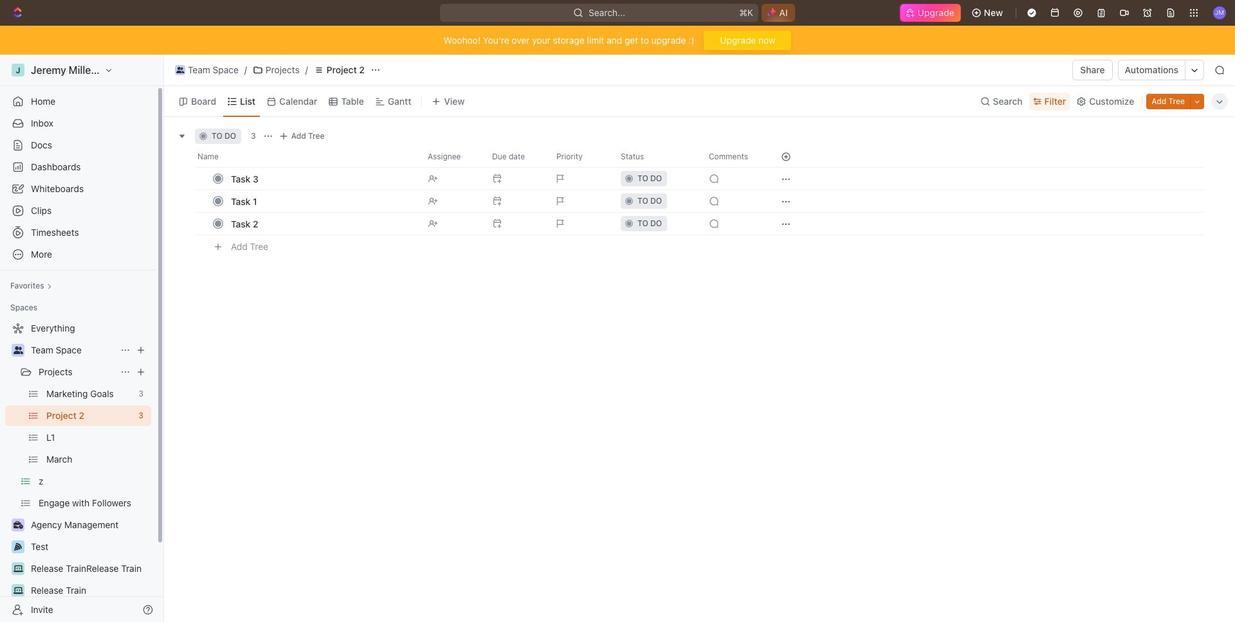 Task type: describe. For each thing, give the bounding box(es) containing it.
user group image
[[13, 347, 23, 355]]

business time image
[[13, 522, 23, 530]]

jeremy miller's workspace, , element
[[12, 64, 24, 77]]

tree inside sidebar navigation
[[5, 319, 151, 623]]

sidebar navigation
[[0, 55, 167, 623]]

laptop code image
[[13, 566, 23, 573]]

user group image
[[176, 67, 184, 73]]



Task type: locate. For each thing, give the bounding box(es) containing it.
tree
[[5, 319, 151, 623]]

laptop code image
[[13, 588, 23, 595]]

pizza slice image
[[14, 544, 22, 552]]



Task type: vqa. For each thing, say whether or not it's contained in the screenshot.
Now
no



